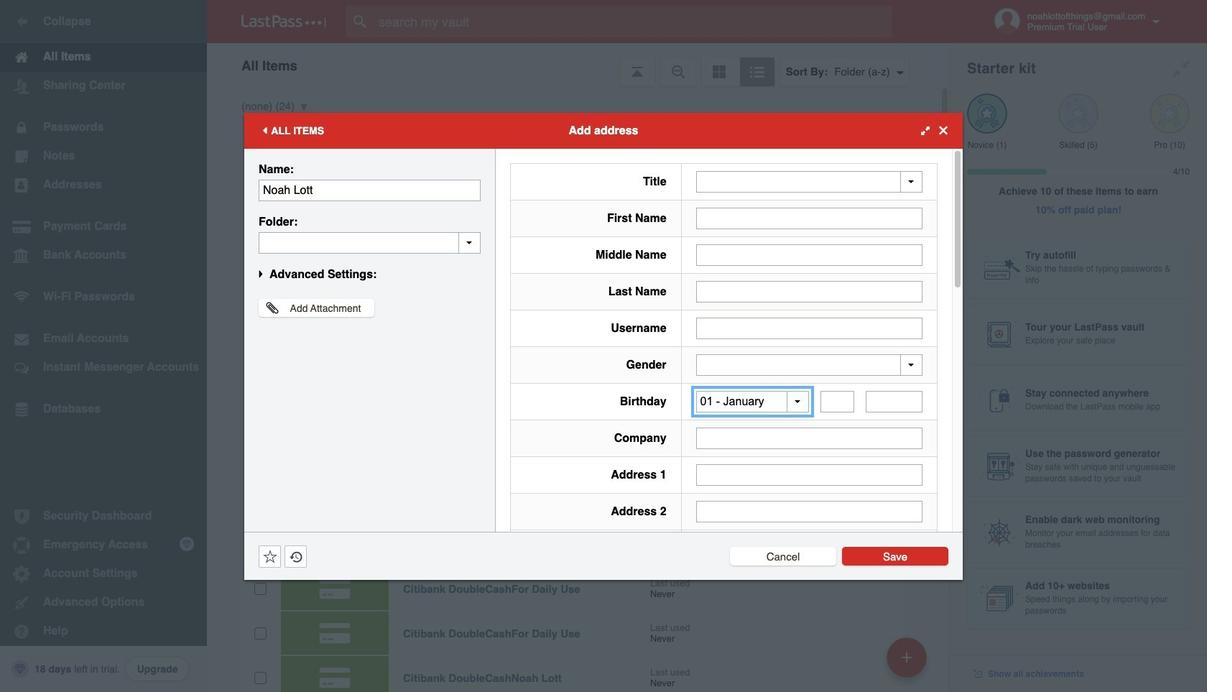 Task type: describe. For each thing, give the bounding box(es) containing it.
search my vault text field
[[346, 6, 921, 37]]

lastpass image
[[242, 15, 326, 28]]



Task type: locate. For each thing, give the bounding box(es) containing it.
Search search field
[[346, 6, 921, 37]]

dialog
[[244, 112, 963, 692]]

None text field
[[696, 207, 923, 229], [696, 317, 923, 339], [821, 391, 855, 413], [696, 207, 923, 229], [696, 317, 923, 339], [821, 391, 855, 413]]

new item image
[[902, 652, 912, 662]]

vault options navigation
[[207, 43, 950, 86]]

new item navigation
[[882, 633, 936, 692]]

main navigation navigation
[[0, 0, 207, 692]]

None text field
[[259, 179, 481, 201], [259, 232, 481, 253], [696, 244, 923, 266], [696, 281, 923, 302], [866, 391, 923, 413], [696, 428, 923, 449], [696, 464, 923, 486], [696, 501, 923, 523], [259, 179, 481, 201], [259, 232, 481, 253], [696, 244, 923, 266], [696, 281, 923, 302], [866, 391, 923, 413], [696, 428, 923, 449], [696, 464, 923, 486], [696, 501, 923, 523]]



Task type: vqa. For each thing, say whether or not it's contained in the screenshot.
NEW ITEM image
yes



